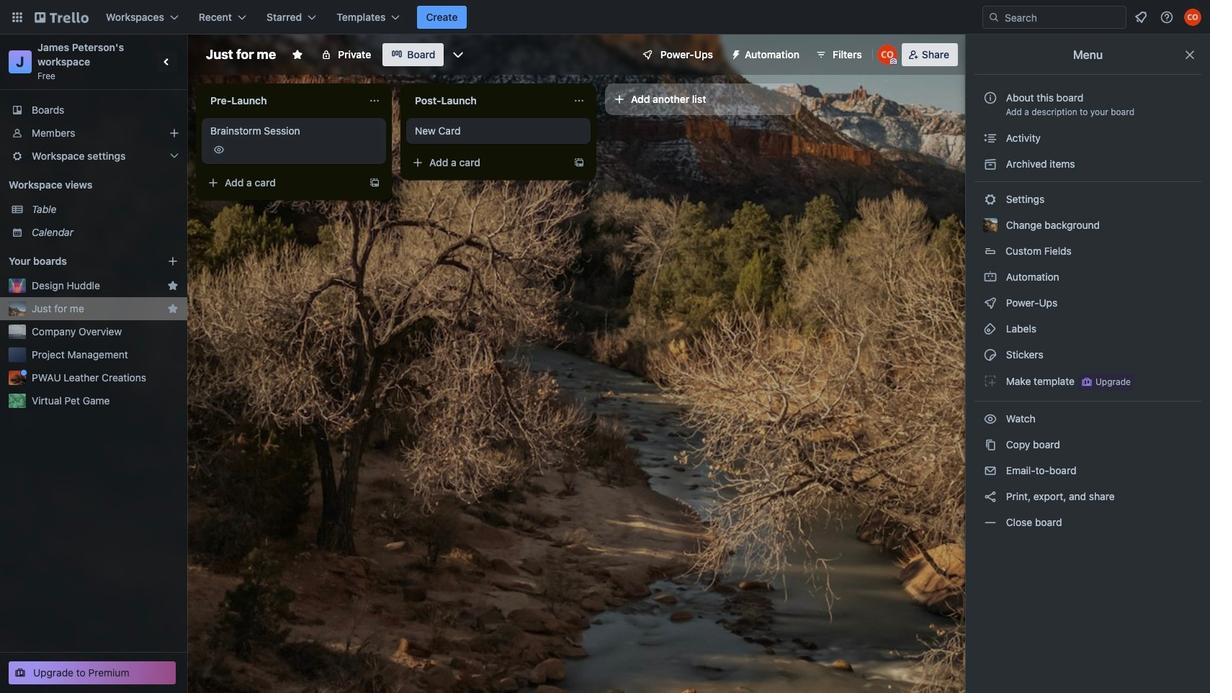 Task type: vqa. For each thing, say whether or not it's contained in the screenshot.
the primary element
yes



Task type: locate. For each thing, give the bounding box(es) containing it.
3 sm image from the top
[[983, 296, 998, 310]]

1 vertical spatial christina overa (christinaovera) image
[[877, 45, 897, 65]]

customize views image
[[451, 48, 466, 62]]

1 vertical spatial create from template… image
[[369, 177, 380, 189]]

christina overa (christinaovera) image
[[1184, 9, 1202, 26], [877, 45, 897, 65]]

sm image
[[725, 43, 745, 63], [983, 131, 998, 146], [983, 192, 998, 207], [983, 322, 998, 336], [983, 412, 998, 426], [983, 438, 998, 452], [983, 490, 998, 504]]

starred icon image
[[167, 280, 179, 292], [167, 303, 179, 315]]

add board image
[[167, 256, 179, 267]]

2 starred icon image from the top
[[167, 303, 179, 315]]

Board name text field
[[199, 43, 283, 66]]

4 sm image from the top
[[983, 348, 998, 362]]

1 horizontal spatial christina overa (christinaovera) image
[[1184, 9, 1202, 26]]

0 horizontal spatial create from template… image
[[369, 177, 380, 189]]

1 vertical spatial starred icon image
[[167, 303, 179, 315]]

0 vertical spatial create from template… image
[[573, 157, 585, 169]]

sm image
[[983, 157, 998, 171], [983, 270, 998, 285], [983, 296, 998, 310], [983, 348, 998, 362], [983, 374, 998, 388], [983, 464, 998, 478], [983, 516, 998, 530]]

0 vertical spatial starred icon image
[[167, 280, 179, 292]]

5 sm image from the top
[[983, 374, 998, 388]]

None text field
[[202, 89, 363, 112]]

None text field
[[406, 89, 568, 112]]

create from template… image
[[573, 157, 585, 169], [369, 177, 380, 189]]

0 vertical spatial christina overa (christinaovera) image
[[1184, 9, 1202, 26]]



Task type: describe. For each thing, give the bounding box(es) containing it.
search image
[[988, 12, 1000, 23]]

this member is an admin of this board. image
[[890, 58, 897, 65]]

back to home image
[[35, 6, 89, 29]]

open information menu image
[[1160, 10, 1174, 24]]

star or unstar board image
[[292, 49, 303, 61]]

2 sm image from the top
[[983, 270, 998, 285]]

0 notifications image
[[1132, 9, 1150, 26]]

1 sm image from the top
[[983, 157, 998, 171]]

primary element
[[0, 0, 1210, 35]]

1 horizontal spatial create from template… image
[[573, 157, 585, 169]]

7 sm image from the top
[[983, 516, 998, 530]]

workspace navigation collapse icon image
[[157, 52, 177, 72]]

6 sm image from the top
[[983, 464, 998, 478]]

your boards with 6 items element
[[9, 253, 146, 270]]

0 horizontal spatial christina overa (christinaovera) image
[[877, 45, 897, 65]]

1 starred icon image from the top
[[167, 280, 179, 292]]

Search field
[[1000, 7, 1126, 27]]



